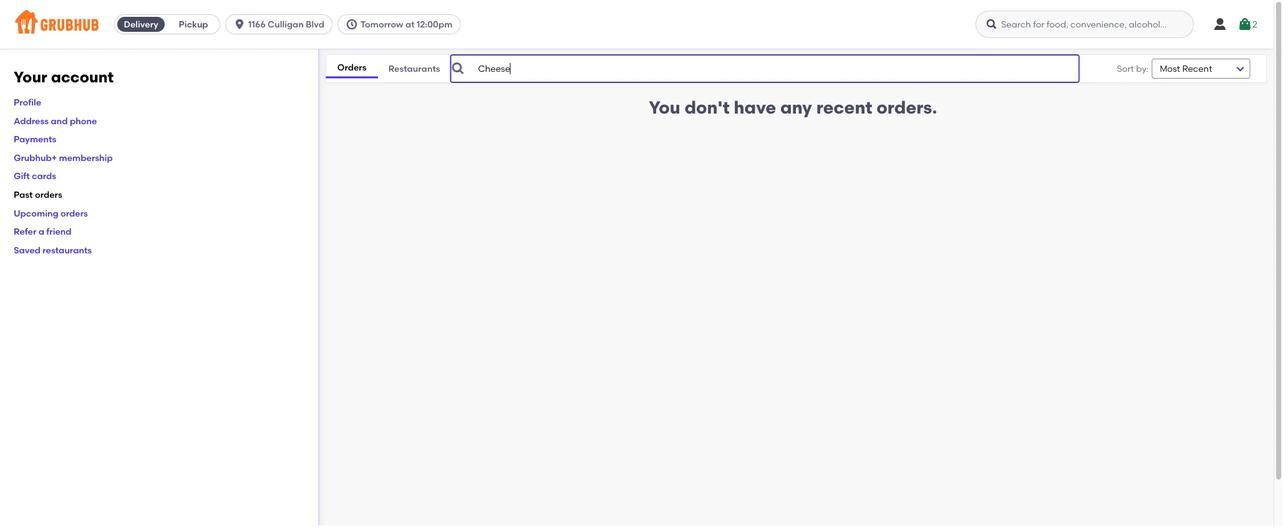 Task type: describe. For each thing, give the bounding box(es) containing it.
refer a friend link
[[14, 226, 72, 237]]

gift cards
[[14, 171, 56, 181]]

tomorrow at 12:00pm button
[[338, 14, 466, 34]]

culligan
[[268, 19, 304, 30]]

past orders link
[[14, 189, 62, 200]]

upcoming orders link
[[14, 208, 88, 218]]

2
[[1253, 19, 1258, 30]]

grubhub+ membership
[[14, 152, 113, 163]]

main navigation navigation
[[0, 0, 1275, 49]]

cards
[[32, 171, 56, 181]]

upcoming
[[14, 208, 58, 218]]

svg image inside 1166 culligan blvd button
[[234, 18, 246, 31]]

you don't have any recent orders.
[[649, 97, 938, 118]]

1 horizontal spatial svg image
[[1213, 17, 1228, 32]]

Search for food, convenience, alcohol... search field
[[976, 11, 1195, 38]]

delivery
[[124, 19, 158, 30]]

orders button
[[326, 59, 378, 78]]

orders for past orders
[[35, 189, 62, 200]]

blvd
[[306, 19, 325, 30]]

1166
[[248, 19, 266, 30]]

don't
[[685, 97, 730, 118]]

account
[[51, 68, 114, 86]]

orders for upcoming orders
[[61, 208, 88, 218]]

profile
[[14, 97, 41, 107]]

gift cards link
[[14, 171, 56, 181]]

grubhub+ membership link
[[14, 152, 113, 163]]

have
[[734, 97, 777, 118]]

tomorrow at 12:00pm
[[361, 19, 453, 30]]

friend
[[46, 226, 72, 237]]

phone
[[70, 115, 97, 126]]

your account
[[14, 68, 114, 86]]



Task type: locate. For each thing, give the bounding box(es) containing it.
orders
[[338, 62, 367, 73]]

sort by:
[[1118, 63, 1149, 74]]

svg image left 2 button
[[1213, 17, 1228, 32]]

svg image
[[1213, 17, 1228, 32], [234, 18, 246, 31]]

delivery button
[[115, 14, 167, 34]]

by:
[[1137, 63, 1149, 74]]

past orders
[[14, 189, 62, 200]]

sort
[[1118, 63, 1135, 74]]

recent
[[817, 97, 873, 118]]

any
[[781, 97, 813, 118]]

at
[[406, 19, 415, 30]]

restaurants button
[[378, 60, 451, 77]]

restaurants
[[389, 63, 440, 74]]

upcoming orders
[[14, 208, 88, 218]]

12:00pm
[[417, 19, 453, 30]]

1166 culligan blvd button
[[225, 14, 338, 34]]

refer a friend
[[14, 226, 72, 237]]

orders up upcoming orders
[[35, 189, 62, 200]]

Filter order history search field
[[451, 55, 1080, 82]]

orders
[[35, 189, 62, 200], [61, 208, 88, 218]]

1166 culligan blvd
[[248, 19, 325, 30]]

svg image inside 2 button
[[1238, 17, 1253, 32]]

svg image inside tomorrow at 12:00pm "button"
[[346, 18, 358, 31]]

pickup button
[[167, 14, 220, 34]]

your
[[14, 68, 47, 86]]

0 vertical spatial orders
[[35, 189, 62, 200]]

orders up friend
[[61, 208, 88, 218]]

and
[[51, 115, 68, 126]]

saved restaurants
[[14, 245, 92, 255]]

svg image
[[1238, 17, 1253, 32], [346, 18, 358, 31], [986, 18, 999, 31], [451, 61, 466, 76]]

tomorrow
[[361, 19, 404, 30]]

svg image left '1166'
[[234, 18, 246, 31]]

restaurants
[[43, 245, 92, 255]]

payments
[[14, 134, 56, 144]]

gift
[[14, 171, 30, 181]]

profile link
[[14, 97, 41, 107]]

a
[[39, 226, 44, 237]]

membership
[[59, 152, 113, 163]]

saved restaurants link
[[14, 245, 92, 255]]

you
[[649, 97, 681, 118]]

past
[[14, 189, 33, 200]]

0 horizontal spatial svg image
[[234, 18, 246, 31]]

saved
[[14, 245, 40, 255]]

address and phone link
[[14, 115, 97, 126]]

address
[[14, 115, 49, 126]]

address and phone
[[14, 115, 97, 126]]

2 button
[[1238, 13, 1258, 36]]

1 vertical spatial orders
[[61, 208, 88, 218]]

grubhub+
[[14, 152, 57, 163]]

pickup
[[179, 19, 208, 30]]

orders.
[[877, 97, 938, 118]]

payments link
[[14, 134, 56, 144]]

refer
[[14, 226, 36, 237]]



Task type: vqa. For each thing, say whether or not it's contained in the screenshot.
svg image inside 1166 Culligan Blvd button
yes



